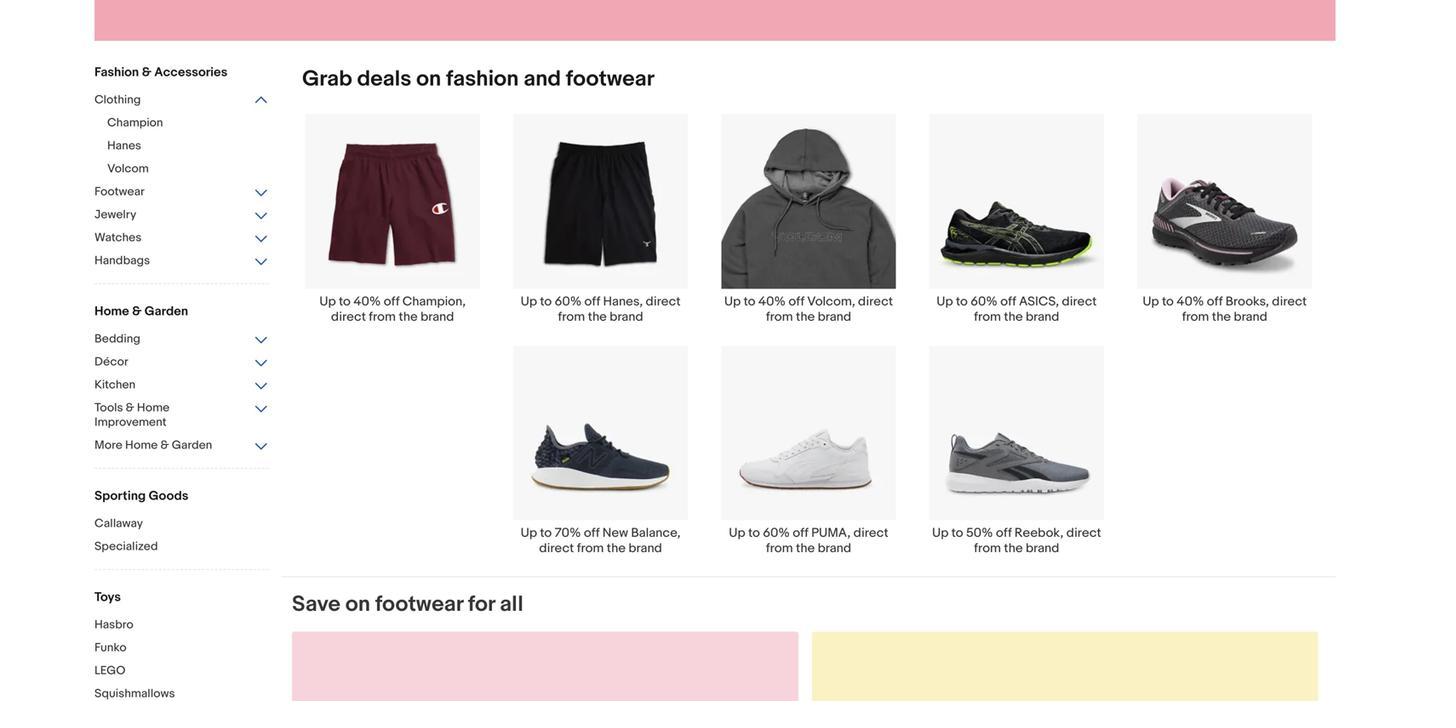Task type: describe. For each thing, give the bounding box(es) containing it.
up for up to 60% off hanes, direct from the brand
[[521, 294, 537, 309]]

callaway
[[95, 517, 143, 531]]

up for up to 70% off new balance, direct from the brand
[[521, 526, 537, 541]]

up to 40% off volcom, direct from the brand
[[725, 294, 893, 325]]

direct for up to 50% off reebok, direct from the brand
[[1067, 526, 1102, 541]]

up to 40% off champion, direct from the brand
[[320, 294, 466, 325]]

40% for volcom,
[[759, 294, 786, 309]]

up to 60% off hanes, direct from the brand link
[[497, 113, 705, 325]]

up to 60% off asics, direct from the brand
[[937, 294, 1097, 325]]

watches button
[[95, 231, 269, 247]]

brand for up to 60% off asics, direct from the brand
[[1026, 309, 1060, 325]]

direct for up to 60% off hanes, direct from the brand
[[646, 294, 681, 309]]

to for up to 50% off reebok, direct from the brand
[[952, 526, 964, 541]]

accessories
[[154, 65, 228, 80]]

the for up to 40% off brooks, direct from the brand
[[1213, 309, 1231, 325]]

& up bedding
[[132, 304, 142, 319]]

the for up to 60% off puma, direct from the brand
[[796, 541, 815, 557]]

the for up to 60% off hanes, direct from the brand
[[588, 309, 607, 325]]

hasbro funko lego
[[95, 618, 133, 679]]

hanes
[[107, 139, 141, 153]]

off for new
[[584, 526, 600, 541]]

up to 40% off brooks, direct from the brand
[[1143, 294, 1307, 325]]

clothing button
[[95, 93, 269, 109]]

from for up to 40% off brooks, direct from the brand
[[1183, 309, 1210, 325]]

70%
[[555, 526, 581, 541]]

tools & home improvement button
[[95, 401, 269, 432]]

improvement
[[95, 416, 167, 430]]

hasbro link
[[95, 618, 269, 634]]

0 horizontal spatial on
[[346, 592, 370, 618]]

clothing
[[95, 93, 141, 107]]

to for up to 70% off new balance, direct from the brand
[[540, 526, 552, 541]]

funko
[[95, 641, 127, 656]]

off for reebok,
[[996, 526, 1012, 541]]

from inside up to 70% off new balance, direct from the brand
[[577, 541, 604, 557]]

fashion & accessories
[[95, 65, 228, 80]]

& right tools
[[126, 401, 134, 416]]

to for up to 40% off champion, direct from the brand
[[339, 294, 351, 309]]

fashion
[[95, 65, 139, 80]]

champion
[[107, 116, 163, 130]]

tools
[[95, 401, 123, 416]]

the for up to 50% off reebok, direct from the brand
[[1004, 541, 1023, 557]]

direct for up to 40% off champion, direct from the brand
[[331, 309, 366, 325]]

direct for up to 60% off puma, direct from the brand
[[854, 526, 889, 541]]

40% for brooks,
[[1177, 294, 1205, 309]]

brand for up to 50% off reebok, direct from the brand
[[1026, 541, 1060, 557]]

up to 60% off puma, direct from the brand link
[[705, 345, 913, 557]]

handbags
[[95, 254, 150, 268]]

bedding décor kitchen tools & home improvement more home & garden
[[95, 332, 212, 453]]

up to 70% off new balance, direct from the brand
[[521, 526, 681, 557]]

60% for puma,
[[763, 526, 790, 541]]

save on footwear for all
[[292, 592, 524, 618]]

décor button
[[95, 355, 269, 371]]

from for up to 60% off puma, direct from the brand
[[766, 541, 793, 557]]

& down tools & home improvement dropdown button
[[160, 439, 169, 453]]

0 vertical spatial garden
[[145, 304, 188, 319]]

grab
[[302, 66, 352, 92]]

up to 50% off reebok, direct from the brand
[[933, 526, 1102, 557]]

1 horizontal spatial on
[[416, 66, 441, 92]]

to for up to 60% off puma, direct from the brand
[[749, 526, 760, 541]]

to for up to 60% off asics, direct from the brand
[[956, 294, 968, 309]]

50%
[[967, 526, 994, 541]]

off for volcom,
[[789, 294, 805, 309]]

60% for hanes,
[[555, 294, 582, 309]]

off for hanes,
[[585, 294, 600, 309]]

clothing champion hanes volcom footwear jewelry watches handbags
[[95, 93, 163, 268]]

funko link
[[95, 641, 269, 657]]

from for up to 40% off champion, direct from the brand
[[369, 309, 396, 325]]

brand for up to 60% off puma, direct from the brand
[[818, 541, 852, 557]]

brand for up to 40% off champion, direct from the brand
[[421, 309, 454, 325]]

fashion
[[446, 66, 519, 92]]

more
[[95, 439, 123, 453]]

up to 60% off hanes, direct from the brand
[[521, 294, 681, 325]]

specialized link
[[95, 540, 269, 556]]

jewelry button
[[95, 208, 269, 224]]

brand inside up to 70% off new balance, direct from the brand
[[629, 541, 662, 557]]

from for up to 60% off hanes, direct from the brand
[[558, 309, 585, 325]]

balance,
[[631, 526, 681, 541]]

volcom link
[[107, 162, 282, 178]]

up for up to 40% off champion, direct from the brand
[[320, 294, 336, 309]]



Task type: vqa. For each thing, say whether or not it's contained in the screenshot.
the topmost 'any'
no



Task type: locate. For each thing, give the bounding box(es) containing it.
off inside the 'up to 40% off brooks, direct from the brand'
[[1207, 294, 1223, 309]]

60% for asics,
[[971, 294, 998, 309]]

the inside 'up to 60% off puma, direct from the brand'
[[796, 541, 815, 557]]

40%
[[354, 294, 381, 309], [759, 294, 786, 309], [1177, 294, 1205, 309]]

on
[[416, 66, 441, 92], [346, 592, 370, 618]]

asics,
[[1019, 294, 1059, 309]]

direct inside the 'up to 40% off brooks, direct from the brand'
[[1272, 294, 1307, 309]]

jewelry
[[95, 208, 136, 222]]

and
[[524, 66, 561, 92]]

to inside up to 70% off new balance, direct from the brand
[[540, 526, 552, 541]]

up to 70% off new balance, direct from the brand link
[[497, 345, 705, 557]]

1 horizontal spatial footwear
[[566, 66, 655, 92]]

off for brooks,
[[1207, 294, 1223, 309]]

40% left champion,
[[354, 294, 381, 309]]

watches
[[95, 231, 142, 245]]

grab deals on fashion and footwear
[[302, 66, 655, 92]]

from inside the 'up to 40% off brooks, direct from the brand'
[[1183, 309, 1210, 325]]

up to 50% off reebok, direct from the brand link
[[913, 345, 1121, 557]]

brand inside up to 50% off reebok, direct from the brand
[[1026, 541, 1060, 557]]

from left puma,
[[766, 541, 793, 557]]

direct
[[646, 294, 681, 309], [858, 294, 893, 309], [1062, 294, 1097, 309], [1272, 294, 1307, 309], [331, 309, 366, 325], [854, 526, 889, 541], [1067, 526, 1102, 541], [539, 541, 574, 557]]

1 vertical spatial footwear
[[375, 592, 463, 618]]

up inside 'up to 60% off puma, direct from the brand'
[[729, 526, 746, 541]]

up for up to 40% off volcom, direct from the brand
[[725, 294, 741, 309]]

garden down tools & home improvement dropdown button
[[172, 439, 212, 453]]

direct inside up to 70% off new balance, direct from the brand
[[539, 541, 574, 557]]

home down improvement
[[125, 439, 158, 453]]

sporting goods
[[95, 489, 189, 504]]

from
[[369, 309, 396, 325], [558, 309, 585, 325], [766, 309, 793, 325], [974, 309, 1002, 325], [1183, 309, 1210, 325], [577, 541, 604, 557], [766, 541, 793, 557], [974, 541, 1002, 557]]

home down the kitchen dropdown button
[[137, 401, 170, 416]]

sporting
[[95, 489, 146, 504]]

the inside up to 70% off new balance, direct from the brand
[[607, 541, 626, 557]]

kitchen button
[[95, 378, 269, 394]]

callaway link
[[95, 517, 269, 533]]

40% inside up to 40% off volcom, direct from the brand
[[759, 294, 786, 309]]

3 40% from the left
[[1177, 294, 1205, 309]]

up
[[320, 294, 336, 309], [521, 294, 537, 309], [725, 294, 741, 309], [937, 294, 954, 309], [1143, 294, 1160, 309], [521, 526, 537, 541], [729, 526, 746, 541], [933, 526, 949, 541]]

up for up to 50% off reebok, direct from the brand
[[933, 526, 949, 541]]

off
[[384, 294, 400, 309], [585, 294, 600, 309], [789, 294, 805, 309], [1001, 294, 1017, 309], [1207, 294, 1223, 309], [584, 526, 600, 541], [793, 526, 809, 541], [996, 526, 1012, 541]]

off left asics, at the right of page
[[1001, 294, 1017, 309]]

footwear
[[95, 185, 145, 199]]

from left champion,
[[369, 309, 396, 325]]

deals
[[357, 66, 412, 92]]

up to 40% off volcom, direct from the brand link
[[705, 113, 913, 325]]

list
[[282, 113, 1336, 577]]

off left brooks, in the right top of the page
[[1207, 294, 1223, 309]]

to inside the 'up to 40% off brooks, direct from the brand'
[[1162, 294, 1174, 309]]

60% left hanes,
[[555, 294, 582, 309]]

direct for up to 40% off volcom, direct from the brand
[[858, 294, 893, 309]]

1 vertical spatial home
[[137, 401, 170, 416]]

footwear right and
[[566, 66, 655, 92]]

the inside up to 60% off hanes, direct from the brand
[[588, 309, 607, 325]]

home up bedding
[[95, 304, 129, 319]]

brand for up to 40% off volcom, direct from the brand
[[818, 309, 852, 325]]

save
[[292, 592, 341, 618]]

up for up to 60% off puma, direct from the brand
[[729, 526, 746, 541]]

0 horizontal spatial 60%
[[555, 294, 582, 309]]

up to 60% off puma, direct from the brand
[[729, 526, 889, 557]]

off inside 'up to 60% off puma, direct from the brand'
[[793, 526, 809, 541]]

all
[[500, 592, 524, 618]]

volcom
[[107, 162, 149, 176]]

60% inside up to 60% off hanes, direct from the brand
[[555, 294, 582, 309]]

kitchen
[[95, 378, 136, 393]]

off right '50%'
[[996, 526, 1012, 541]]

handbags button
[[95, 254, 269, 270]]

brand inside up to 60% off asics, direct from the brand
[[1026, 309, 1060, 325]]

brand inside up to 40% off volcom, direct from the brand
[[818, 309, 852, 325]]

1 horizontal spatial 60%
[[763, 526, 790, 541]]

off for puma,
[[793, 526, 809, 541]]

for
[[468, 592, 495, 618]]

garden up bedding dropdown button
[[145, 304, 188, 319]]

0 horizontal spatial 40%
[[354, 294, 381, 309]]

up for up to 40% off brooks, direct from the brand
[[1143, 294, 1160, 309]]

to inside up to 60% off asics, direct from the brand
[[956, 294, 968, 309]]

2 horizontal spatial 60%
[[971, 294, 998, 309]]

to inside up to 60% off hanes, direct from the brand
[[540, 294, 552, 309]]

off inside up to 40% off volcom, direct from the brand
[[789, 294, 805, 309]]

lego link
[[95, 664, 269, 680]]

on right save
[[346, 592, 370, 618]]

on right deals
[[416, 66, 441, 92]]

up for up to 60% off asics, direct from the brand
[[937, 294, 954, 309]]

new
[[603, 526, 628, 541]]

direct inside up to 50% off reebok, direct from the brand
[[1067, 526, 1102, 541]]

2 40% from the left
[[759, 294, 786, 309]]

off left volcom,
[[789, 294, 805, 309]]

hanes link
[[107, 139, 282, 155]]

volcom,
[[808, 294, 856, 309]]

the for up to 60% off asics, direct from the brand
[[1004, 309, 1023, 325]]

off inside up to 60% off asics, direct from the brand
[[1001, 294, 1017, 309]]

bedding
[[95, 332, 140, 347]]

off left hanes,
[[585, 294, 600, 309]]

direct inside up to 40% off champion, direct from the brand
[[331, 309, 366, 325]]

from left balance,
[[577, 541, 604, 557]]

to inside up to 50% off reebok, direct from the brand
[[952, 526, 964, 541]]

from inside up to 40% off champion, direct from the brand
[[369, 309, 396, 325]]

the
[[399, 309, 418, 325], [588, 309, 607, 325], [796, 309, 815, 325], [1004, 309, 1023, 325], [1213, 309, 1231, 325], [607, 541, 626, 557], [796, 541, 815, 557], [1004, 541, 1023, 557]]

from left hanes,
[[558, 309, 585, 325]]

lego
[[95, 664, 125, 679]]

& right fashion
[[142, 65, 151, 80]]

reebok,
[[1015, 526, 1064, 541]]

off inside up to 60% off hanes, direct from the brand
[[585, 294, 600, 309]]

off inside up to 40% off champion, direct from the brand
[[384, 294, 400, 309]]

home
[[95, 304, 129, 319], [137, 401, 170, 416], [125, 439, 158, 453]]

None text field
[[292, 632, 799, 702], [812, 632, 1319, 702], [292, 632, 799, 702], [812, 632, 1319, 702]]

up to 40% off brooks, direct from the brand link
[[1121, 113, 1329, 325]]

off for champion,
[[384, 294, 400, 309]]

up to 60% off asics, direct from the brand link
[[913, 113, 1121, 325]]

1 vertical spatial garden
[[172, 439, 212, 453]]

direct inside up to 40% off volcom, direct from the brand
[[858, 294, 893, 309]]

off inside up to 50% off reebok, direct from the brand
[[996, 526, 1012, 541]]

up inside up to 70% off new balance, direct from the brand
[[521, 526, 537, 541]]

brand for up to 60% off hanes, direct from the brand
[[610, 309, 644, 325]]

0 horizontal spatial footwear
[[375, 592, 463, 618]]

goods
[[149, 489, 189, 504]]

from inside up to 60% off hanes, direct from the brand
[[558, 309, 585, 325]]

from for up to 50% off reebok, direct from the brand
[[974, 541, 1002, 557]]

to for up to 40% off brooks, direct from the brand
[[1162, 294, 1174, 309]]

the inside the 'up to 40% off brooks, direct from the brand'
[[1213, 309, 1231, 325]]

1 vertical spatial on
[[346, 592, 370, 618]]

the inside up to 60% off asics, direct from the brand
[[1004, 309, 1023, 325]]

60% left asics, at the right of page
[[971, 294, 998, 309]]

specialized
[[95, 540, 158, 554]]

60% left puma,
[[763, 526, 790, 541]]

from left volcom,
[[766, 309, 793, 325]]

from for up to 40% off volcom, direct from the brand
[[766, 309, 793, 325]]

up inside the 'up to 40% off brooks, direct from the brand'
[[1143, 294, 1160, 309]]

2 horizontal spatial 40%
[[1177, 294, 1205, 309]]

60% inside 'up to 60% off puma, direct from the brand'
[[763, 526, 790, 541]]

off left the 'new'
[[584, 526, 600, 541]]

2 vertical spatial home
[[125, 439, 158, 453]]

to for up to 40% off volcom, direct from the brand
[[744, 294, 756, 309]]

off for asics,
[[1001, 294, 1017, 309]]

direct inside 'up to 60% off puma, direct from the brand'
[[854, 526, 889, 541]]

hanes,
[[603, 294, 643, 309]]

to inside up to 40% off volcom, direct from the brand
[[744, 294, 756, 309]]

brand for up to 40% off brooks, direct from the brand
[[1234, 309, 1268, 325]]

brand inside up to 40% off champion, direct from the brand
[[421, 309, 454, 325]]

&
[[142, 65, 151, 80], [132, 304, 142, 319], [126, 401, 134, 416], [160, 439, 169, 453]]

direct for up to 40% off brooks, direct from the brand
[[1272, 294, 1307, 309]]

off left puma,
[[793, 526, 809, 541]]

40% for champion,
[[354, 294, 381, 309]]

off inside up to 70% off new balance, direct from the brand
[[584, 526, 600, 541]]

hasbro
[[95, 618, 133, 633]]

to inside up to 40% off champion, direct from the brand
[[339, 294, 351, 309]]

champion link
[[107, 116, 282, 132]]

brooks,
[[1226, 294, 1270, 309]]

from left brooks, in the right top of the page
[[1183, 309, 1210, 325]]

the inside up to 50% off reebok, direct from the brand
[[1004, 541, 1023, 557]]

off left champion,
[[384, 294, 400, 309]]

from inside 'up to 60% off puma, direct from the brand'
[[766, 541, 793, 557]]

puma,
[[812, 526, 851, 541]]

brand inside the 'up to 40% off brooks, direct from the brand'
[[1234, 309, 1268, 325]]

0 vertical spatial footwear
[[566, 66, 655, 92]]

the inside up to 40% off volcom, direct from the brand
[[796, 309, 815, 325]]

from inside up to 50% off reebok, direct from the brand
[[974, 541, 1002, 557]]

garden
[[145, 304, 188, 319], [172, 439, 212, 453]]

up inside up to 50% off reebok, direct from the brand
[[933, 526, 949, 541]]

brand inside up to 60% off hanes, direct from the brand
[[610, 309, 644, 325]]

1 40% from the left
[[354, 294, 381, 309]]

up inside up to 60% off asics, direct from the brand
[[937, 294, 954, 309]]

up to 40% off champion, direct from the brand link
[[289, 113, 497, 325]]

footwear button
[[95, 185, 269, 201]]

to inside 'up to 60% off puma, direct from the brand'
[[749, 526, 760, 541]]

from inside up to 40% off volcom, direct from the brand
[[766, 309, 793, 325]]

1 horizontal spatial 40%
[[759, 294, 786, 309]]

to
[[339, 294, 351, 309], [540, 294, 552, 309], [744, 294, 756, 309], [956, 294, 968, 309], [1162, 294, 1174, 309], [540, 526, 552, 541], [749, 526, 760, 541], [952, 526, 964, 541]]

to for up to 60% off hanes, direct from the brand
[[540, 294, 552, 309]]

40% left brooks, in the right top of the page
[[1177, 294, 1205, 309]]

60%
[[555, 294, 582, 309], [971, 294, 998, 309], [763, 526, 790, 541]]

callaway specialized
[[95, 517, 158, 554]]

footwear
[[566, 66, 655, 92], [375, 592, 463, 618]]

the for up to 40% off volcom, direct from the brand
[[796, 309, 815, 325]]

from left asics, at the right of page
[[974, 309, 1002, 325]]

brand
[[421, 309, 454, 325], [610, 309, 644, 325], [818, 309, 852, 325], [1026, 309, 1060, 325], [1234, 309, 1268, 325], [629, 541, 662, 557], [818, 541, 852, 557], [1026, 541, 1060, 557]]

60% inside up to 60% off asics, direct from the brand
[[971, 294, 998, 309]]

0 vertical spatial home
[[95, 304, 129, 319]]

the inside up to 40% off champion, direct from the brand
[[399, 309, 418, 325]]

direct for up to 60% off asics, direct from the brand
[[1062, 294, 1097, 309]]

bedding button
[[95, 332, 269, 348]]

40% inside up to 40% off champion, direct from the brand
[[354, 294, 381, 309]]

list containing up to 40% off champion, direct from the brand
[[282, 113, 1336, 577]]

direct inside up to 60% off asics, direct from the brand
[[1062, 294, 1097, 309]]

direct inside up to 60% off hanes, direct from the brand
[[646, 294, 681, 309]]

0 vertical spatial on
[[416, 66, 441, 92]]

home & garden
[[95, 304, 188, 319]]

more home & garden button
[[95, 439, 269, 455]]

from left the reebok,
[[974, 541, 1002, 557]]

the for up to 40% off champion, direct from the brand
[[399, 309, 418, 325]]

champion,
[[403, 294, 466, 309]]

up inside up to 40% off champion, direct from the brand
[[320, 294, 336, 309]]

from inside up to 60% off asics, direct from the brand
[[974, 309, 1002, 325]]

up inside up to 60% off hanes, direct from the brand
[[521, 294, 537, 309]]

garden inside bedding décor kitchen tools & home improvement more home & garden
[[172, 439, 212, 453]]

décor
[[95, 355, 128, 370]]

brand inside 'up to 60% off puma, direct from the brand'
[[818, 541, 852, 557]]

40% inside the 'up to 40% off brooks, direct from the brand'
[[1177, 294, 1205, 309]]

from for up to 60% off asics, direct from the brand
[[974, 309, 1002, 325]]

40% left volcom,
[[759, 294, 786, 309]]

footwear left for
[[375, 592, 463, 618]]

toys
[[95, 590, 121, 605]]

up inside up to 40% off volcom, direct from the brand
[[725, 294, 741, 309]]



